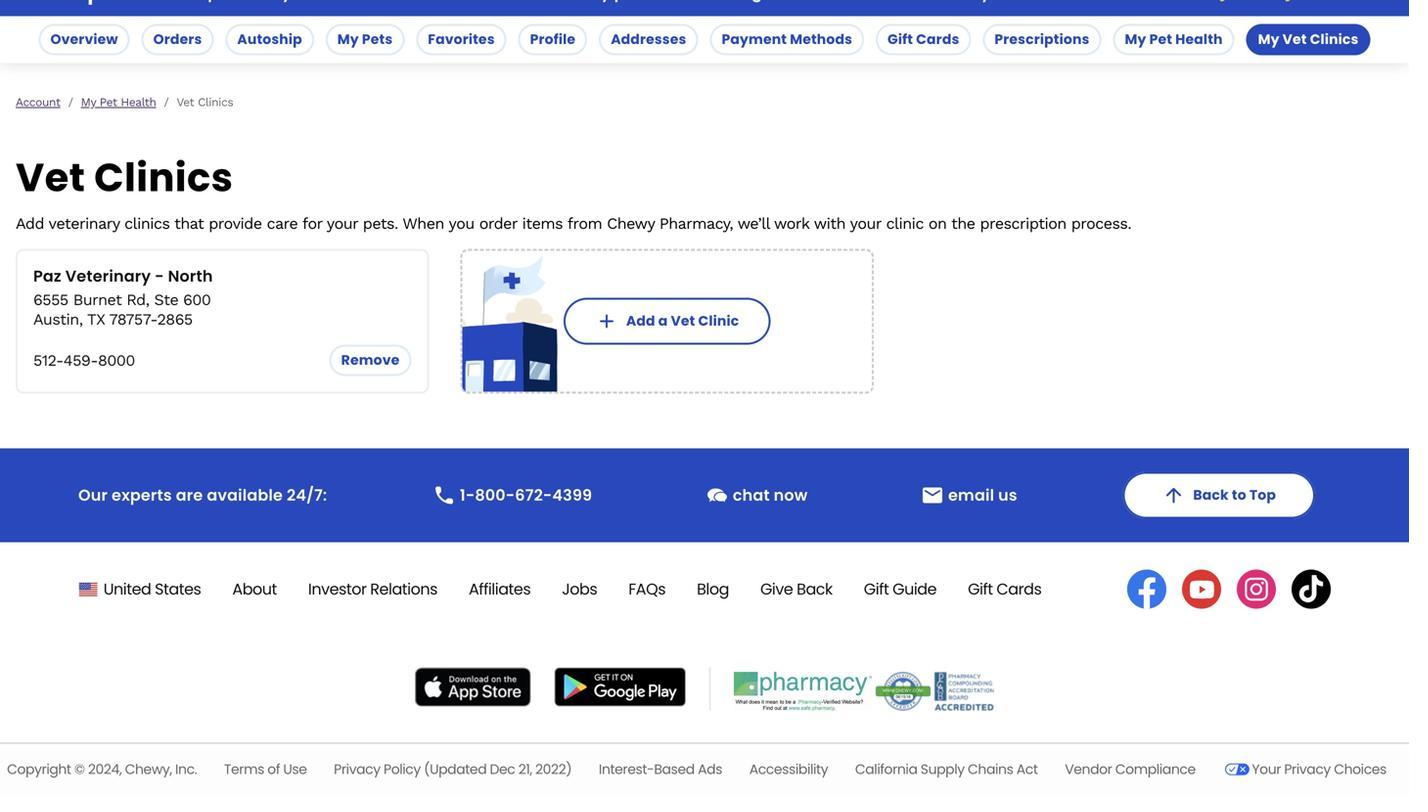Task type: vqa. For each thing, say whether or not it's contained in the screenshot.
2nd '6'
no



Task type: locate. For each thing, give the bounding box(es) containing it.
back right give
[[797, 579, 833, 601]]

gift for gift guide link
[[864, 579, 889, 601]]

health
[[1176, 30, 1223, 49], [121, 95, 156, 109]]

0 horizontal spatial cards
[[917, 30, 960, 49]]

chewy support image
[[706, 484, 729, 508]]

privacy
[[334, 761, 381, 780], [1285, 761, 1331, 780]]

1 horizontal spatial privacy
[[1285, 761, 1331, 780]]

email us
[[949, 485, 1018, 507]]

provide
[[209, 214, 262, 233]]

profile link
[[519, 24, 588, 55]]

my pets link
[[326, 24, 405, 55]]

your privacy choices
[[1253, 761, 1387, 780]]

give back link
[[761, 579, 833, 601]]

gift cards link
[[876, 24, 972, 55], [968, 579, 1042, 601]]

from
[[568, 214, 602, 233]]

gift inside subnav element
[[888, 30, 914, 49]]

remove
[[341, 351, 400, 370]]

now
[[774, 485, 808, 507]]

1 your from the left
[[327, 214, 358, 233]]

0 vertical spatial clinics
[[1311, 30, 1359, 49]]

1 vertical spatial health
[[121, 95, 156, 109]]

1 horizontal spatial add
[[626, 312, 656, 331]]

1 privacy from the left
[[334, 761, 381, 780]]

0 horizontal spatial health
[[121, 95, 156, 109]]

0 vertical spatial gift cards
[[888, 30, 960, 49]]

privacy right your
[[1285, 761, 1331, 780]]

(updated
[[424, 761, 487, 780]]

1 vertical spatial back
[[797, 579, 833, 601]]

1 horizontal spatial back
[[1194, 486, 1230, 505]]

1 horizontal spatial your
[[850, 214, 882, 233]]

top
[[1250, 486, 1277, 505]]

1 vertical spatial cards
[[997, 579, 1042, 601]]

1 horizontal spatial cards
[[997, 579, 1042, 601]]

add
[[16, 214, 44, 233], [626, 312, 656, 331]]

back to top button
[[1123, 472, 1316, 519]]

faqs
[[629, 579, 666, 601]]

your right with
[[850, 214, 882, 233]]

1-800-672-4399 link
[[425, 476, 600, 516]]

0 horizontal spatial add
[[16, 214, 44, 233]]

1 horizontal spatial my pet health
[[1125, 30, 1223, 49]]

email
[[949, 485, 995, 507]]

1 horizontal spatial my pet health link
[[1114, 24, 1235, 55]]

your right for at the top of the page
[[327, 214, 358, 233]]

4399
[[553, 485, 593, 507]]

clinic
[[887, 214, 924, 233]]

2 vertical spatial clinics
[[94, 150, 233, 205]]

my for my pets link
[[338, 30, 359, 49]]

accessibility link
[[750, 761, 828, 780]]

0 horizontal spatial gift cards
[[888, 30, 960, 49]]

add left veterinary
[[16, 214, 44, 233]]

inc.
[[175, 761, 197, 780]]

remove button
[[330, 345, 412, 376]]

go to achc pharmacy accreditation image
[[734, 673, 872, 712]]

your
[[327, 214, 358, 233], [850, 214, 882, 233]]

2024
[[88, 761, 119, 780]]

instagram image
[[1238, 570, 1277, 610]]

add inside button
[[626, 312, 656, 331]]

compounding pharmacy approved image
[[935, 673, 995, 712]]

clinics for vet clinics add veterinary clinics that provide care for your pets. when you order items from chewy pharmacy, we'll work with your clinic on the prescription process.
[[94, 150, 233, 205]]

we'll
[[738, 214, 770, 233]]

payment methods
[[722, 30, 853, 49]]

add a vet clinic button
[[564, 298, 771, 345]]

vet inside subnav element
[[1283, 30, 1308, 49]]

1 horizontal spatial health
[[1176, 30, 1223, 49]]

1-
[[460, 485, 475, 507]]

1 horizontal spatial pet
[[1150, 30, 1173, 49]]

0 vertical spatial gift cards link
[[876, 24, 972, 55]]

0 horizontal spatial privacy
[[334, 761, 381, 780]]

1 vertical spatial add
[[626, 312, 656, 331]]

download ios app image
[[415, 668, 531, 707]]

interest-based ads link
[[599, 761, 723, 780]]

back left to
[[1194, 486, 1230, 505]]

chewy
[[607, 214, 655, 233]]

1 vertical spatial clinics
[[198, 95, 233, 109]]

2022)
[[536, 761, 572, 780]]

0 vertical spatial my pet health
[[1125, 30, 1223, 49]]

autoship
[[237, 30, 302, 49]]

order
[[479, 214, 518, 233]]

compliance
[[1116, 761, 1196, 780]]

gift right methods at the right of the page
[[888, 30, 914, 49]]

our experts are available 24/7:
[[78, 485, 327, 507]]

gift cards
[[888, 30, 960, 49], [968, 579, 1042, 601]]

that
[[174, 214, 204, 233]]

0 horizontal spatial my pet health link
[[81, 95, 156, 110]]

chat now button
[[698, 476, 816, 516]]

chat now
[[733, 485, 808, 507]]

0 vertical spatial pet
[[1150, 30, 1173, 49]]

clinics inside vet clinics add veterinary clinics that provide care for your pets. when you order items from chewy pharmacy, we'll work with your clinic on the prescription process.
[[94, 150, 233, 205]]

account
[[16, 95, 60, 109]]

when
[[403, 214, 444, 233]]

-
[[155, 265, 164, 287]]

add left a
[[626, 312, 656, 331]]

my for rightmost my pet health link
[[1125, 30, 1147, 49]]

vendor
[[1065, 761, 1113, 780]]

pets
[[362, 30, 393, 49]]

0 horizontal spatial your
[[327, 214, 358, 233]]

my pet health
[[1125, 30, 1223, 49], [81, 95, 156, 109]]

tiktok image
[[1292, 570, 1332, 610]]

you
[[449, 214, 475, 233]]

give
[[761, 579, 793, 601]]

clinics for vet clinics
[[198, 95, 233, 109]]

1 vertical spatial my pet health
[[81, 95, 156, 109]]

0 horizontal spatial pet
[[100, 95, 117, 109]]

gift guide link
[[864, 579, 937, 601]]

privacy choices image
[[1223, 756, 1253, 785]]

0 vertical spatial back
[[1194, 486, 1230, 505]]

california supply chains act
[[856, 761, 1038, 780]]

investor relations link
[[308, 579, 438, 601]]

orders
[[153, 30, 202, 49]]

the
[[952, 214, 976, 233]]

privacy left policy
[[334, 761, 381, 780]]

to
[[1233, 486, 1247, 505]]

gift right guide
[[968, 579, 993, 601]]

gift left guide
[[864, 579, 889, 601]]

united states button
[[78, 579, 201, 601]]

profile
[[530, 30, 576, 49]]

pets.
[[363, 214, 398, 233]]

1 vertical spatial pet
[[100, 95, 117, 109]]

of
[[268, 761, 280, 780]]

overview link
[[39, 24, 130, 55]]

affiliates
[[469, 579, 531, 601]]

guide
[[893, 579, 937, 601]]

0 vertical spatial health
[[1176, 30, 1223, 49]]

your privacy choices link
[[1223, 756, 1387, 785]]

relations
[[370, 579, 438, 601]]

investor relations
[[308, 579, 438, 601]]

accessibility
[[750, 761, 828, 780]]

1-800-672-4399
[[460, 485, 593, 507]]

0 vertical spatial cards
[[917, 30, 960, 49]]

united
[[103, 579, 151, 601]]

california
[[856, 761, 918, 780]]

0 vertical spatial add
[[16, 214, 44, 233]]

veterinary
[[49, 214, 120, 233]]

health inside subnav element
[[1176, 30, 1223, 49]]

600
[[183, 291, 211, 309]]

cards
[[917, 30, 960, 49], [997, 579, 1042, 601]]

are
[[176, 485, 203, 507]]

autoship link
[[226, 24, 314, 55]]

0 vertical spatial my pet health link
[[1114, 24, 1235, 55]]

1 horizontal spatial gift cards
[[968, 579, 1042, 601]]



Task type: describe. For each thing, give the bounding box(es) containing it.
6555
[[33, 291, 68, 309]]

legitscript approved image
[[876, 673, 931, 712]]

download android app image
[[555, 668, 686, 707]]

add inside vet clinics add veterinary clinics that provide care for your pets. when you order items from chewy pharmacy, we'll work with your clinic on the prescription process.
[[16, 214, 44, 233]]

investor
[[308, 579, 367, 601]]

payment
[[722, 30, 787, 49]]

favorites link
[[416, 24, 507, 55]]

jobs link
[[562, 579, 597, 601]]

2 privacy from the left
[[1285, 761, 1331, 780]]

672-
[[515, 485, 553, 507]]

0 horizontal spatial my pet health
[[81, 95, 156, 109]]

available
[[207, 485, 283, 507]]

for
[[302, 214, 322, 233]]

21,
[[519, 761, 532, 780]]

supply
[[921, 761, 965, 780]]

gift for the bottom the gift cards link
[[968, 579, 993, 601]]

pharmacy,
[[660, 214, 733, 233]]

0 horizontal spatial back
[[797, 579, 833, 601]]

8000
[[98, 352, 135, 370]]

youtube image
[[1183, 570, 1222, 610]]

email us link
[[914, 476, 1026, 516]]

site banner
[[0, 0, 1410, 16]]

dec
[[490, 761, 515, 780]]

prescription
[[981, 214, 1067, 233]]

interest-based ads
[[599, 761, 723, 780]]

privacy policy (updated dec 21, 2022)
[[334, 761, 572, 780]]

vendor compliance link
[[1065, 761, 1196, 780]]

terms of use
[[224, 761, 307, 780]]

addresses
[[611, 30, 687, 49]]

faqs link
[[629, 579, 666, 601]]

vendor compliance
[[1065, 761, 1196, 780]]

ste
[[154, 291, 178, 309]]

veterinary
[[65, 265, 151, 287]]

blog
[[697, 579, 729, 601]]

choices
[[1335, 761, 1387, 780]]

favorites
[[428, 30, 495, 49]]

about
[[232, 579, 277, 601]]

vet inside button
[[671, 312, 696, 331]]

1 vertical spatial gift cards
[[968, 579, 1042, 601]]

items
[[522, 214, 563, 233]]

1 vertical spatial gift cards link
[[968, 579, 1042, 601]]

cards inside subnav element
[[917, 30, 960, 49]]

back inside button
[[1194, 486, 1230, 505]]

rd,
[[127, 291, 149, 309]]

give back
[[761, 579, 833, 601]]

your
[[1253, 761, 1282, 780]]

north
[[168, 265, 213, 287]]

1 vertical spatial my pet health link
[[81, 95, 156, 110]]

chains
[[968, 761, 1014, 780]]

a
[[659, 312, 668, 331]]

affiliates link
[[469, 579, 531, 601]]

blog link
[[697, 579, 729, 601]]

512-
[[33, 352, 63, 370]]

my vet clinics
[[1259, 30, 1359, 49]]

prescriptions link
[[983, 24, 1102, 55]]

2 your from the left
[[850, 214, 882, 233]]

24/7:
[[287, 485, 327, 507]]

copyright © 2024 , chewy, inc.
[[7, 761, 197, 780]]

terms
[[224, 761, 264, 780]]

states
[[155, 579, 201, 601]]

vet clinics
[[177, 95, 233, 109]]

on
[[929, 214, 947, 233]]

©
[[74, 761, 85, 780]]

512-459-8000
[[33, 352, 135, 370]]

my vet clinics link
[[1247, 24, 1371, 55]]

pet inside subnav element
[[1150, 30, 1173, 49]]

about link
[[232, 579, 277, 601]]

clinics inside subnav element
[[1311, 30, 1359, 49]]

,
[[119, 761, 122, 780]]

payment methods link
[[710, 24, 865, 55]]

our
[[78, 485, 108, 507]]

gift cards inside subnav element
[[888, 30, 960, 49]]

addresses link
[[599, 24, 699, 55]]

united states
[[103, 579, 201, 601]]

ads
[[698, 761, 723, 780]]

paz
[[33, 265, 61, 287]]

act
[[1017, 761, 1038, 780]]

facebook image
[[1128, 570, 1167, 610]]

privacy policy (updated dec 21, 2022) link
[[334, 761, 572, 780]]

chewy,
[[125, 761, 172, 780]]

2865
[[157, 310, 193, 329]]

my pet health inside subnav element
[[1125, 30, 1223, 49]]

add a vet clinic
[[626, 312, 740, 331]]

interest-
[[599, 761, 654, 780]]

prescriptions
[[995, 30, 1090, 49]]

my for my vet clinics link
[[1259, 30, 1280, 49]]

vet inside vet clinics add veterinary clinics that provide care for your pets. when you order items from chewy pharmacy, we'll work with your clinic on the prescription process.
[[16, 150, 85, 205]]

chat
[[733, 485, 770, 507]]

policy
[[384, 761, 421, 780]]

subnav element
[[0, 16, 1410, 63]]

terms of use link
[[224, 761, 307, 780]]

back to top
[[1194, 486, 1277, 505]]

clinic
[[699, 312, 740, 331]]

burnet
[[73, 291, 122, 309]]

tx
[[87, 310, 105, 329]]

with
[[814, 214, 846, 233]]

methods
[[790, 30, 853, 49]]

copyright
[[7, 761, 71, 780]]



